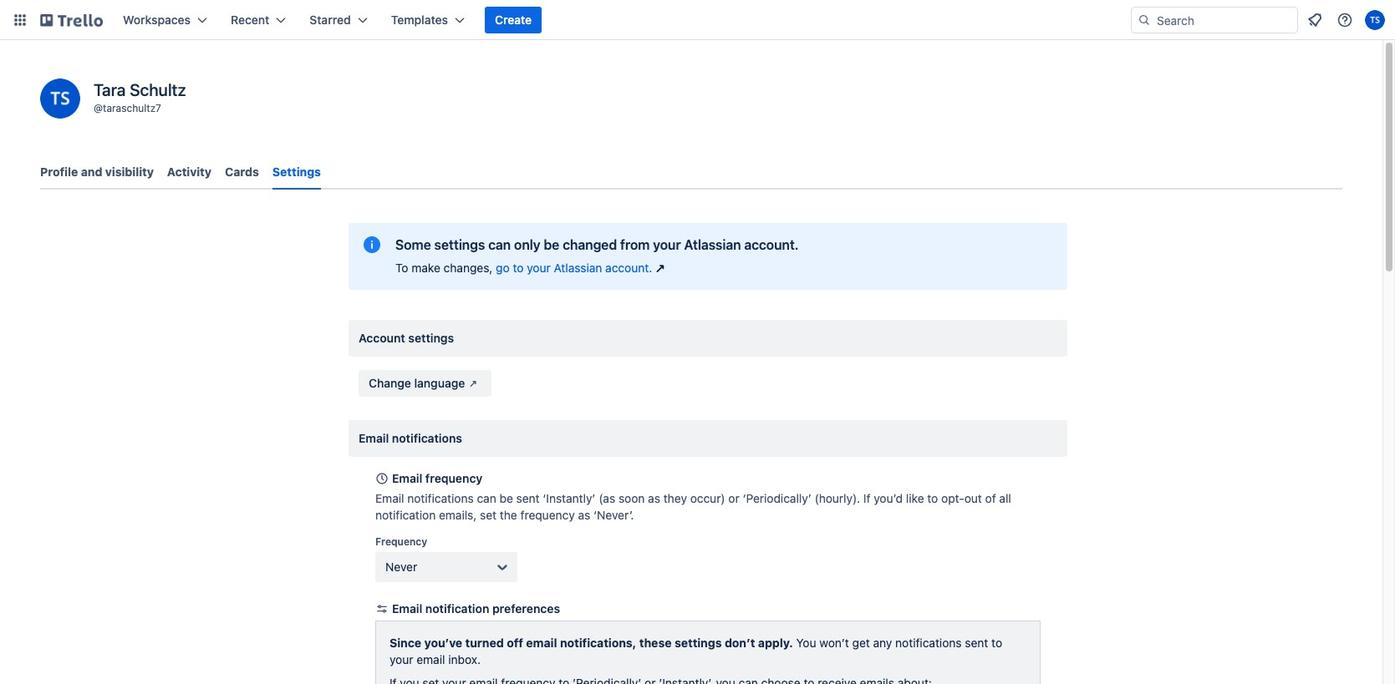 Task type: vqa. For each thing, say whether or not it's contained in the screenshot.
Greg Robinson (gregrobinson96) icon
no



Task type: describe. For each thing, give the bounding box(es) containing it.
change language
[[369, 376, 465, 391]]

email for email frequency
[[392, 472, 423, 486]]

back to home image
[[40, 7, 103, 33]]

to inside you won't get any notifications sent to your email inbox.
[[992, 636, 1003, 651]]

since you've turned off email notifications, these settings don't apply.
[[390, 636, 793, 651]]

1 horizontal spatial as
[[648, 492, 661, 506]]

activity link
[[167, 157, 212, 187]]

tara
[[94, 80, 126, 100]]

get
[[853, 636, 870, 651]]

the
[[500, 508, 517, 523]]

recent
[[231, 13, 270, 27]]

off
[[507, 636, 523, 651]]

since
[[390, 636, 422, 651]]

and
[[81, 165, 102, 179]]

0 vertical spatial frequency
[[426, 472, 483, 486]]

settings for account
[[408, 331, 454, 345]]

these
[[640, 636, 672, 651]]

'instantly'
[[543, 492, 596, 506]]

account settings
[[359, 331, 454, 345]]

soon
[[619, 492, 645, 506]]

out
[[965, 492, 982, 506]]

sent inside you won't get any notifications sent to your email inbox.
[[965, 636, 989, 651]]

or
[[729, 492, 740, 506]]

notifications for email notifications can be sent 'instantly' (as soon as they occur) or 'periodically' (hourly). if you'd like to opt-out of all notification emails, set the frequency as 'never'.
[[407, 492, 474, 506]]

you won't get any notifications sent to your email inbox.
[[390, 636, 1003, 667]]

notifications for email notifications
[[392, 431, 462, 446]]

tara schultz (taraschultz7) image
[[1366, 10, 1386, 30]]

0 vertical spatial be
[[544, 237, 560, 253]]

some
[[396, 237, 431, 253]]

won't
[[820, 636, 849, 651]]

notification inside 'email notifications can be sent 'instantly' (as soon as they occur) or 'periodically' (hourly). if you'd like to opt-out of all notification emails, set the frequency as 'never'.'
[[375, 508, 436, 523]]

preferences
[[492, 602, 560, 616]]

your for email
[[390, 653, 414, 667]]

1 horizontal spatial account.
[[745, 237, 799, 253]]

email for email notifications
[[359, 431, 389, 446]]

email notifications can be sent 'instantly' (as soon as they occur) or 'periodically' (hourly). if you'd like to opt-out of all notification emails, set the frequency as 'never'.
[[375, 492, 1012, 523]]

notifications inside you won't get any notifications sent to your email inbox.
[[896, 636, 962, 651]]

apply.
[[758, 636, 793, 651]]

emails,
[[439, 508, 477, 523]]

0 horizontal spatial account.
[[606, 261, 652, 275]]

search image
[[1138, 13, 1151, 27]]

0 vertical spatial atlassian
[[684, 237, 741, 253]]

profile and visibility
[[40, 165, 154, 179]]

can for notifications
[[477, 492, 497, 506]]

0 notifications image
[[1305, 10, 1325, 30]]

inbox.
[[448, 653, 481, 667]]

templates button
[[381, 7, 475, 33]]

they
[[664, 492, 687, 506]]

create
[[495, 13, 532, 27]]

settings link
[[272, 157, 321, 190]]

1 vertical spatial notification
[[426, 602, 490, 616]]

starred
[[310, 13, 351, 27]]

email notifications
[[359, 431, 462, 446]]

sent inside 'email notifications can be sent 'instantly' (as soon as they occur) or 'periodically' (hourly). if you'd like to opt-out of all notification emails, set the frequency as 'never'.'
[[516, 492, 540, 506]]

profile and visibility link
[[40, 157, 154, 187]]

email for email notifications can be sent 'instantly' (as soon as they occur) or 'periodically' (hourly). if you'd like to opt-out of all notification emails, set the frequency as 'never'.
[[375, 492, 404, 506]]

workspaces
[[123, 13, 191, 27]]

tara schultz @ taraschultz7
[[94, 80, 186, 115]]

activity
[[167, 165, 212, 179]]

to
[[396, 261, 408, 275]]

(hourly).
[[815, 492, 861, 506]]



Task type: locate. For each thing, give the bounding box(es) containing it.
0 vertical spatial sent
[[516, 492, 540, 506]]

your for atlassian
[[653, 237, 681, 253]]

any
[[874, 636, 893, 651]]

0 horizontal spatial atlassian
[[554, 261, 602, 275]]

workspaces button
[[113, 7, 217, 33]]

profile
[[40, 165, 78, 179]]

email down you've
[[417, 653, 445, 667]]

0 vertical spatial notifications
[[392, 431, 462, 446]]

0 vertical spatial email
[[526, 636, 557, 651]]

0 horizontal spatial as
[[578, 508, 591, 523]]

never
[[385, 560, 417, 574]]

'periodically'
[[743, 492, 812, 506]]

1 vertical spatial account.
[[606, 261, 652, 275]]

1 horizontal spatial email
[[526, 636, 557, 651]]

frequency up emails,
[[426, 472, 483, 486]]

be
[[544, 237, 560, 253], [500, 492, 513, 506]]

notification up frequency
[[375, 508, 436, 523]]

0 vertical spatial to
[[513, 261, 524, 275]]

0 vertical spatial can
[[488, 237, 511, 253]]

templates
[[391, 13, 448, 27]]

to
[[513, 261, 524, 275], [928, 492, 939, 506], [992, 636, 1003, 651]]

taraschultz7
[[103, 102, 161, 115]]

some settings can only be changed from your atlassian account.
[[396, 237, 799, 253]]

0 horizontal spatial your
[[390, 653, 414, 667]]

as down 'instantly'
[[578, 508, 591, 523]]

your inside you won't get any notifications sent to your email inbox.
[[390, 653, 414, 667]]

be right only
[[544, 237, 560, 253]]

notification
[[375, 508, 436, 523], [426, 602, 490, 616]]

1 vertical spatial be
[[500, 492, 513, 506]]

cards
[[225, 165, 259, 179]]

frequency inside 'email notifications can be sent 'instantly' (as soon as they occur) or 'periodically' (hourly). if you'd like to opt-out of all notification emails, set the frequency as 'never'.'
[[521, 508, 575, 523]]

2 horizontal spatial your
[[653, 237, 681, 253]]

changed
[[563, 237, 617, 253]]

0 horizontal spatial sent
[[516, 492, 540, 506]]

0 horizontal spatial to
[[513, 261, 524, 275]]

Search field
[[1151, 8, 1298, 33]]

cards link
[[225, 157, 259, 187]]

only
[[514, 237, 541, 253]]

1 horizontal spatial atlassian
[[684, 237, 741, 253]]

can for settings
[[488, 237, 511, 253]]

set
[[480, 508, 497, 523]]

open information menu image
[[1337, 12, 1354, 28]]

1 vertical spatial settings
[[408, 331, 454, 345]]

schultz
[[130, 80, 186, 100]]

to make changes,
[[396, 261, 496, 275]]

email down change
[[359, 431, 389, 446]]

1 horizontal spatial frequency
[[521, 508, 575, 523]]

don't
[[725, 636, 755, 651]]

settings up language
[[408, 331, 454, 345]]

1 vertical spatial to
[[928, 492, 939, 506]]

1 horizontal spatial your
[[527, 261, 551, 275]]

all
[[1000, 492, 1012, 506]]

1 vertical spatial atlassian
[[554, 261, 602, 275]]

2 vertical spatial settings
[[675, 636, 722, 651]]

notification up you've
[[426, 602, 490, 616]]

1 vertical spatial as
[[578, 508, 591, 523]]

0 horizontal spatial email
[[417, 653, 445, 667]]

email inside you won't get any notifications sent to your email inbox.
[[417, 653, 445, 667]]

email inside 'email notifications can be sent 'instantly' (as soon as they occur) or 'periodically' (hourly). if you'd like to opt-out of all notification emails, set the frequency as 'never'.'
[[375, 492, 404, 506]]

settings
[[272, 165, 321, 179]]

your
[[653, 237, 681, 253], [527, 261, 551, 275], [390, 653, 414, 667]]

1 vertical spatial your
[[527, 261, 551, 275]]

email frequency
[[392, 472, 483, 486]]

changes,
[[444, 261, 493, 275]]

turned
[[465, 636, 504, 651]]

go to your atlassian account.
[[496, 261, 652, 275]]

0 vertical spatial as
[[648, 492, 661, 506]]

0 vertical spatial notification
[[375, 508, 436, 523]]

make
[[412, 261, 441, 275]]

your right from
[[653, 237, 681, 253]]

settings
[[434, 237, 485, 253], [408, 331, 454, 345], [675, 636, 722, 651]]

like
[[906, 492, 925, 506]]

tara schultz (taraschultz7) image
[[40, 79, 80, 119]]

'never'.
[[594, 508, 634, 523]]

1 vertical spatial frequency
[[521, 508, 575, 523]]

frequency
[[375, 536, 427, 549]]

create button
[[485, 7, 542, 33]]

as left 'they'
[[648, 492, 661, 506]]

1 vertical spatial sent
[[965, 636, 989, 651]]

occur)
[[690, 492, 726, 506]]

your inside go to your atlassian account. link
[[527, 261, 551, 275]]

recent button
[[221, 7, 296, 33]]

notifications up email frequency
[[392, 431, 462, 446]]

email
[[359, 431, 389, 446], [392, 472, 423, 486], [375, 492, 404, 506], [392, 602, 423, 616]]

of
[[986, 492, 996, 506]]

1 vertical spatial email
[[417, 653, 445, 667]]

atlassian inside go to your atlassian account. link
[[554, 261, 602, 275]]

2 vertical spatial your
[[390, 653, 414, 667]]

can
[[488, 237, 511, 253], [477, 492, 497, 506]]

language
[[414, 376, 465, 391]]

1 horizontal spatial be
[[544, 237, 560, 253]]

0 vertical spatial settings
[[434, 237, 485, 253]]

account
[[359, 331, 405, 345]]

2 horizontal spatial to
[[992, 636, 1003, 651]]

go
[[496, 261, 510, 275]]

sent
[[516, 492, 540, 506], [965, 636, 989, 651]]

notifications inside 'email notifications can be sent 'instantly' (as soon as they occur) or 'periodically' (hourly). if you'd like to opt-out of all notification emails, set the frequency as 'never'.'
[[407, 492, 474, 506]]

to inside 'email notifications can be sent 'instantly' (as soon as they occur) or 'periodically' (hourly). if you'd like to opt-out of all notification emails, set the frequency as 'never'.'
[[928, 492, 939, 506]]

email up since
[[392, 602, 423, 616]]

2 vertical spatial to
[[992, 636, 1003, 651]]

to inside go to your atlassian account. link
[[513, 261, 524, 275]]

opt-
[[942, 492, 965, 506]]

as
[[648, 492, 661, 506], [578, 508, 591, 523]]

change language link
[[359, 370, 492, 397]]

primary element
[[0, 0, 1396, 40]]

0 horizontal spatial be
[[500, 492, 513, 506]]

visibility
[[105, 165, 154, 179]]

email
[[526, 636, 557, 651], [417, 653, 445, 667]]

frequency
[[426, 472, 483, 486], [521, 508, 575, 523]]

email right off
[[526, 636, 557, 651]]

can up set
[[477, 492, 497, 506]]

account.
[[745, 237, 799, 253], [606, 261, 652, 275]]

settings left "don't"
[[675, 636, 722, 651]]

from
[[620, 237, 650, 253]]

1 vertical spatial can
[[477, 492, 497, 506]]

go to your atlassian account. link
[[496, 260, 669, 277]]

email up frequency
[[375, 492, 404, 506]]

1 horizontal spatial to
[[928, 492, 939, 506]]

0 vertical spatial account.
[[745, 237, 799, 253]]

your down only
[[527, 261, 551, 275]]

starred button
[[300, 7, 378, 33]]

atlassian down changed
[[554, 261, 602, 275]]

frequency down 'instantly'
[[521, 508, 575, 523]]

0 vertical spatial your
[[653, 237, 681, 253]]

1 horizontal spatial sent
[[965, 636, 989, 651]]

notifications,
[[560, 636, 637, 651]]

be up the
[[500, 492, 513, 506]]

be inside 'email notifications can be sent 'instantly' (as soon as they occur) or 'periodically' (hourly). if you'd like to opt-out of all notification emails, set the frequency as 'never'.'
[[500, 492, 513, 506]]

notifications right any
[[896, 636, 962, 651]]

0 horizontal spatial frequency
[[426, 472, 483, 486]]

sm image
[[465, 375, 482, 392]]

settings for some
[[434, 237, 485, 253]]

email for email notification preferences
[[392, 602, 423, 616]]

notifications
[[392, 431, 462, 446], [407, 492, 474, 506], [896, 636, 962, 651]]

(as
[[599, 492, 616, 506]]

you've
[[424, 636, 463, 651]]

can inside 'email notifications can be sent 'instantly' (as soon as they occur) or 'periodically' (hourly). if you'd like to opt-out of all notification emails, set the frequency as 'never'.'
[[477, 492, 497, 506]]

email down email notifications
[[392, 472, 423, 486]]

can up go
[[488, 237, 511, 253]]

settings up "changes,"
[[434, 237, 485, 253]]

your down since
[[390, 653, 414, 667]]

1 vertical spatial notifications
[[407, 492, 474, 506]]

change
[[369, 376, 411, 391]]

notifications down email frequency
[[407, 492, 474, 506]]

@
[[94, 102, 103, 115]]

if
[[864, 492, 871, 506]]

you'd
[[874, 492, 903, 506]]

atlassian right from
[[684, 237, 741, 253]]

you
[[797, 636, 817, 651]]

atlassian
[[684, 237, 741, 253], [554, 261, 602, 275]]

email notification preferences
[[392, 602, 560, 616]]

2 vertical spatial notifications
[[896, 636, 962, 651]]



